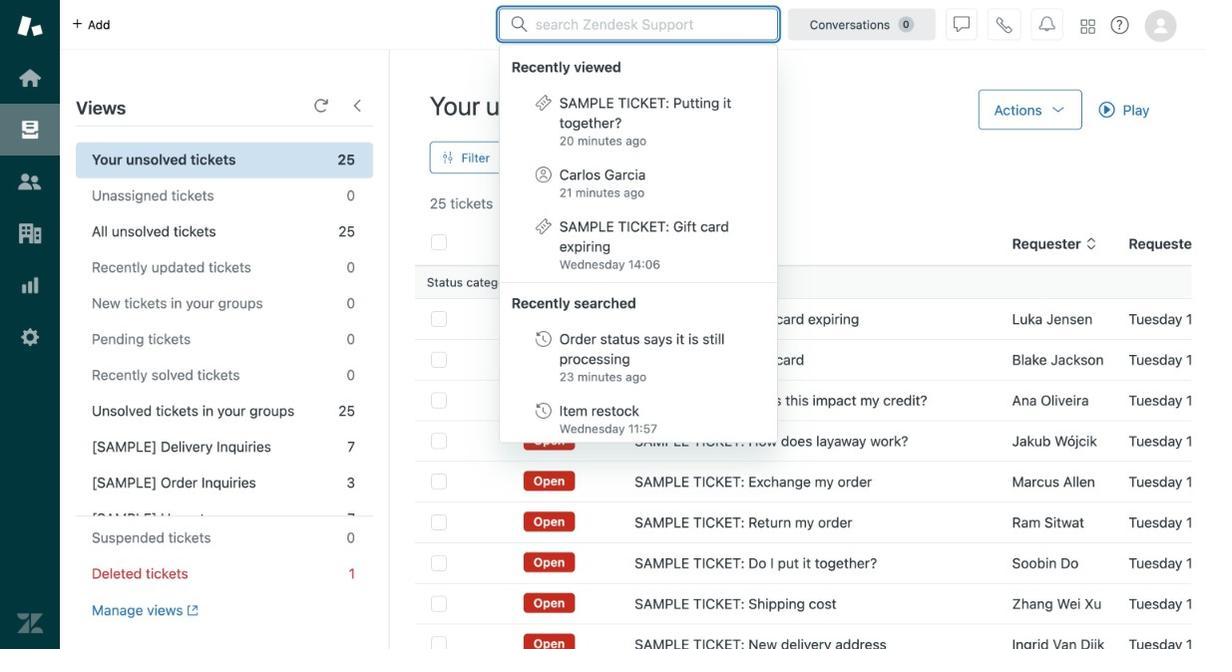 Task type: describe. For each thing, give the bounding box(es) containing it.
7 row from the top
[[415, 543, 1206, 584]]

recently searched group
[[500, 321, 778, 445]]

5 row from the top
[[415, 462, 1206, 502]]

4 option from the top
[[500, 321, 778, 393]]

23 minutes ago text field
[[560, 370, 647, 384]]

Wednesday 14:06 text field
[[560, 257, 660, 271]]

zendesk support image
[[17, 13, 43, 39]]

2 row from the top
[[415, 339, 1206, 380]]

options list box
[[499, 44, 778, 445]]

3 row from the top
[[415, 380, 1206, 421]]

hide panel views image
[[349, 98, 365, 114]]

21 minutes ago text field
[[560, 186, 645, 200]]

2 option from the top
[[500, 157, 778, 209]]

8 row from the top
[[415, 584, 1206, 624]]

3 option from the top
[[500, 209, 778, 281]]

organizations image
[[17, 221, 43, 246]]

refresh views pane image
[[313, 98, 329, 114]]



Task type: locate. For each thing, give the bounding box(es) containing it.
button displays agent's chat status as invisible. image
[[954, 16, 970, 32]]

option down 20 minutes ago text field
[[500, 157, 778, 209]]

admin image
[[17, 324, 43, 350]]

option
[[500, 85, 778, 157], [500, 157, 778, 209], [500, 209, 778, 281], [500, 321, 778, 393], [500, 393, 778, 445]]

6 row from the top
[[415, 502, 1206, 543]]

main element
[[0, 0, 60, 650]]

notifications image
[[1039, 16, 1055, 32]]

zendesk products image
[[1081, 19, 1095, 33]]

1 option from the top
[[500, 85, 778, 157]]

row
[[415, 299, 1206, 339], [415, 339, 1206, 380], [415, 380, 1206, 421], [415, 421, 1206, 462], [415, 462, 1206, 502], [415, 502, 1206, 543], [415, 543, 1206, 584], [415, 584, 1206, 624], [415, 624, 1206, 650]]

recently viewed group
[[500, 85, 778, 281]]

option up 21 minutes ago 'text field'
[[500, 85, 778, 157]]

get help image
[[1111, 16, 1129, 34]]

zendesk image
[[17, 611, 43, 637]]

customers image
[[17, 169, 43, 195]]

opens in a new tab image
[[183, 605, 199, 617]]

reporting image
[[17, 272, 43, 298]]

Wednesday 11:57 text field
[[560, 422, 658, 436]]

20 minutes ago text field
[[560, 134, 647, 148]]

4 row from the top
[[415, 421, 1206, 462]]

option up the wednesday 11:57 text field
[[500, 321, 778, 393]]

option down 21 minutes ago 'text field'
[[500, 209, 778, 281]]

9 row from the top
[[415, 624, 1206, 650]]

get started image
[[17, 65, 43, 91]]

search Zendesk Support field
[[536, 14, 766, 34]]

views image
[[17, 117, 43, 143]]

1 row from the top
[[415, 299, 1206, 339]]

5 option from the top
[[500, 393, 778, 445]]

option down 23 minutes ago text box
[[500, 393, 778, 445]]



Task type: vqa. For each thing, say whether or not it's contained in the screenshot.
video "element"
no



